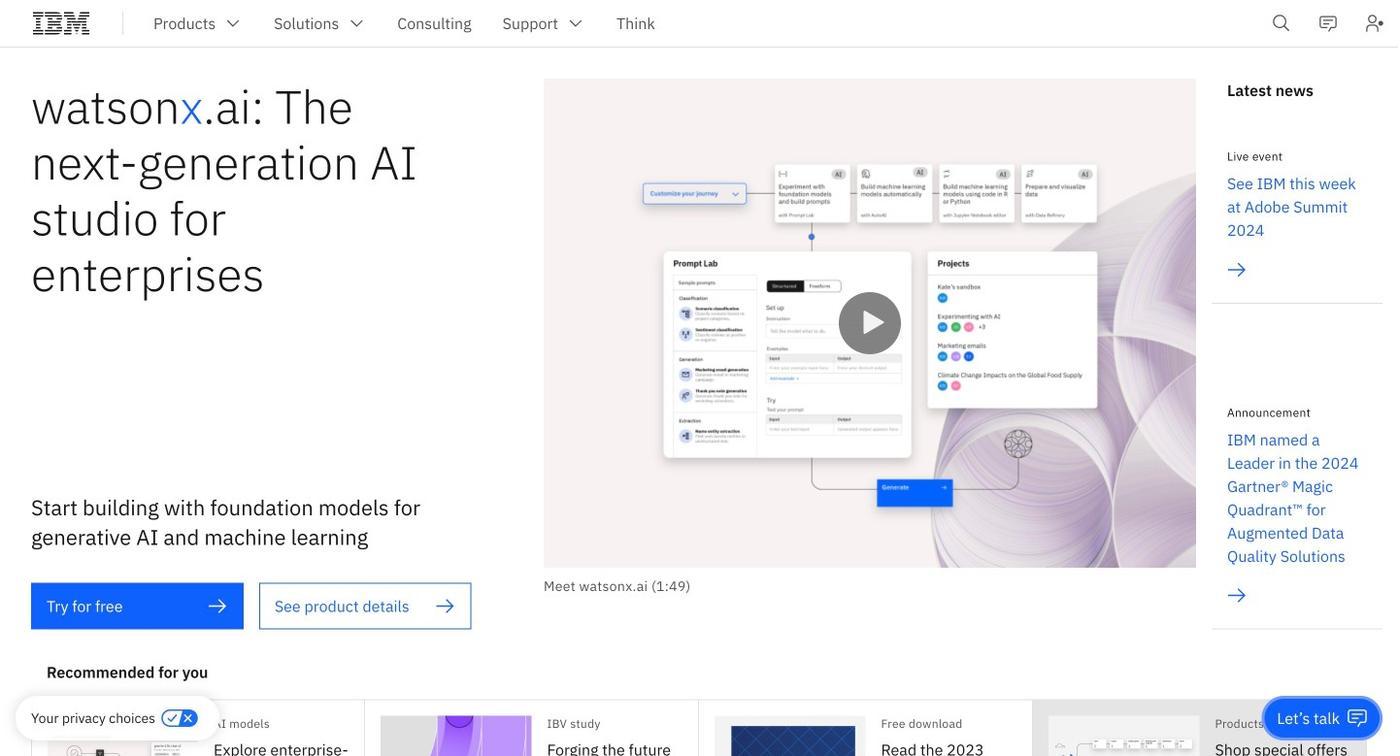 Task type: describe. For each thing, give the bounding box(es) containing it.
your privacy choices element
[[31, 708, 155, 729]]

let's talk element
[[1277, 708, 1340, 729]]



